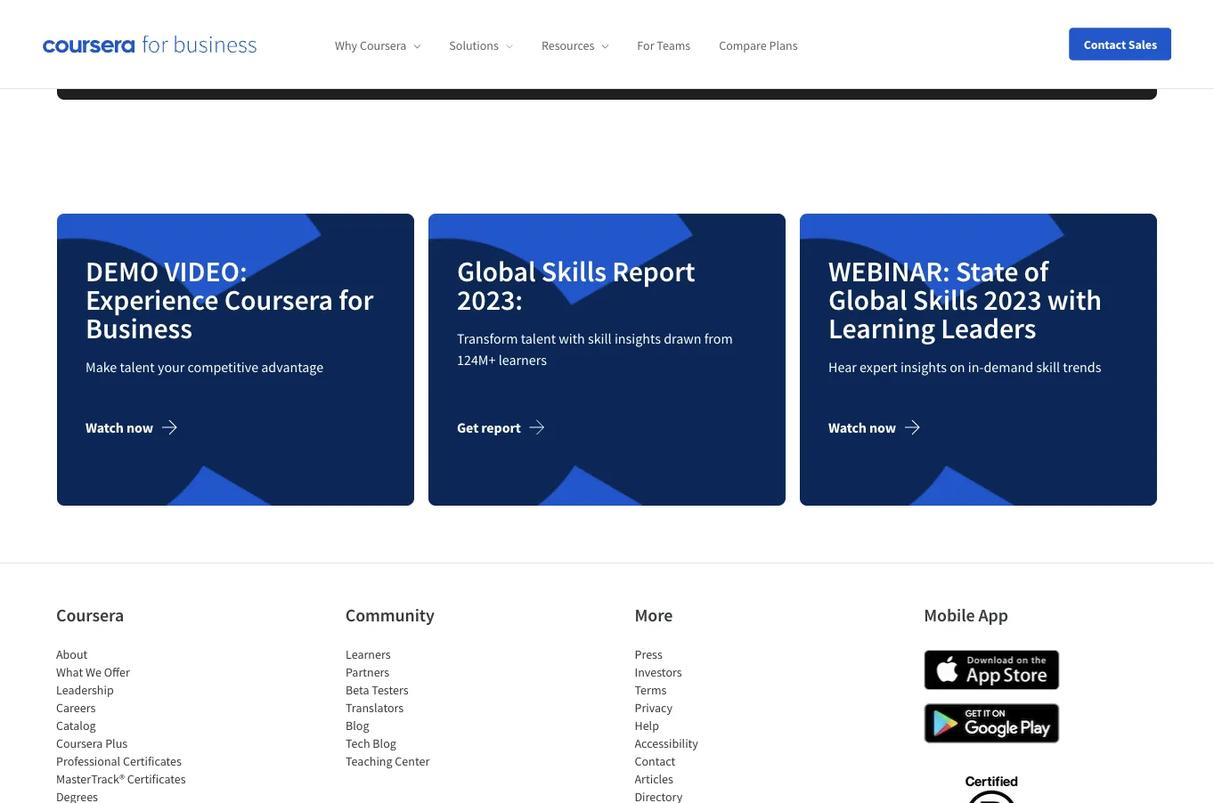 Task type: describe. For each thing, give the bounding box(es) containing it.
skills inside global skills report 2023:
[[542, 253, 607, 289]]

plans
[[769, 38, 798, 54]]

experience
[[86, 282, 219, 318]]

0 vertical spatial certificates
[[123, 754, 182, 770]]

teaching center link
[[345, 754, 429, 770]]

leadership link
[[56, 683, 114, 699]]

for teams
[[637, 38, 691, 54]]

teaching
[[345, 754, 392, 770]]

video:
[[164, 253, 247, 289]]

solutions
[[449, 38, 499, 54]]

in-
[[968, 359, 984, 376]]

contact inside contact sales button
[[1084, 36, 1126, 52]]

expert
[[860, 359, 898, 376]]

investors
[[635, 665, 682, 681]]

get report button
[[457, 407, 560, 449]]

2023
[[984, 282, 1042, 318]]

global skills report 2023:
[[457, 253, 695, 318]]

of
[[1024, 253, 1049, 289]]

accessibility
[[635, 736, 698, 752]]

1 vertical spatial certificates
[[127, 772, 186, 788]]

coursera up about
[[56, 605, 124, 627]]

watch now for webinar: state of global skills 2023 with learning leaders
[[829, 419, 896, 437]]

catalog link
[[56, 719, 96, 735]]

logo of certified b corporation image
[[955, 767, 1028, 804]]

what we offer link
[[56, 665, 130, 681]]

press investors terms privacy help accessibility contact articles
[[635, 647, 698, 788]]

drawn
[[664, 330, 702, 348]]

get
[[457, 419, 479, 437]]

mastertrack® certificates link
[[56, 772, 186, 788]]

why
[[335, 38, 357, 54]]

articles
[[635, 772, 674, 788]]

app
[[979, 605, 1009, 627]]

124m+
[[457, 351, 496, 369]]

resources
[[542, 38, 595, 54]]

demand
[[984, 359, 1034, 376]]

transform talent with skill insights drawn from 124m+ learners
[[457, 330, 733, 369]]

learners
[[345, 647, 391, 663]]

for
[[637, 38, 654, 54]]

make talent your competitive advantage
[[86, 359, 324, 376]]

resources link
[[542, 38, 609, 54]]

translators link
[[345, 701, 404, 717]]

teams
[[657, 38, 691, 54]]

1 horizontal spatial insights
[[901, 359, 947, 376]]

about what we offer leadership careers catalog coursera plus professional certificates mastertrack® certificates
[[56, 647, 186, 788]]

hear
[[829, 359, 857, 376]]

contact inside press investors terms privacy help accessibility contact articles
[[635, 754, 676, 770]]

get report
[[457, 419, 521, 437]]

privacy
[[635, 701, 673, 717]]

tech
[[345, 736, 370, 752]]

watch now for demo video: experience coursera for business
[[86, 419, 153, 437]]

report
[[612, 253, 695, 289]]

now for demo video: experience coursera for business
[[127, 419, 153, 437]]

privacy link
[[635, 701, 673, 717]]

watch for demo video: experience coursera for business
[[86, 419, 124, 437]]

center
[[395, 754, 429, 770]]

1 vertical spatial blog
[[373, 736, 396, 752]]

contact sales
[[1084, 36, 1157, 52]]

articles link
[[635, 772, 674, 788]]

trends
[[1063, 359, 1102, 376]]

mobile app
[[924, 605, 1009, 627]]

watch now button for demo video: experience coursera for business
[[86, 407, 192, 449]]

global inside global skills report 2023:
[[457, 253, 536, 289]]

press
[[635, 647, 663, 663]]

from
[[705, 330, 733, 348]]

business
[[86, 310, 192, 346]]

testers
[[372, 683, 408, 699]]

more
[[635, 605, 673, 627]]

with inside 'webinar: state of global skills 2023 with learning leaders'
[[1048, 282, 1102, 318]]

list item for more
[[635, 789, 786, 804]]

why coursera link
[[335, 38, 421, 54]]

advantage
[[261, 359, 324, 376]]

coursera inside about what we offer leadership careers catalog coursera plus professional certificates mastertrack® certificates
[[56, 736, 103, 752]]

list for coursera
[[56, 646, 208, 804]]

list for more
[[635, 646, 786, 804]]

beta
[[345, 683, 369, 699]]

investors link
[[635, 665, 682, 681]]

with inside transform talent with skill insights drawn from 124m+ learners
[[559, 330, 585, 348]]

learners link
[[345, 647, 391, 663]]

community
[[345, 605, 435, 627]]

hear expert insights on in-demand skill trends
[[829, 359, 1102, 376]]

learners partners beta testers translators blog tech blog teaching center
[[345, 647, 429, 770]]

compare
[[719, 38, 767, 54]]



Task type: vqa. For each thing, say whether or not it's contained in the screenshot.
topmost the
no



Task type: locate. For each thing, give the bounding box(es) containing it.
what
[[56, 665, 83, 681]]

partners link
[[345, 665, 389, 681]]

global inside 'webinar: state of global skills 2023 with learning leaders'
[[829, 282, 908, 318]]

0 vertical spatial blog
[[345, 719, 369, 735]]

learning
[[829, 310, 936, 346]]

talent left your
[[120, 359, 155, 376]]

0 horizontal spatial skills
[[542, 253, 607, 289]]

0 vertical spatial with
[[1048, 282, 1102, 318]]

coursera up advantage at top
[[224, 282, 333, 318]]

list containing learners
[[345, 646, 497, 771]]

1 horizontal spatial blog
[[373, 736, 396, 752]]

skills
[[542, 253, 607, 289], [913, 282, 978, 318]]

learners
[[499, 351, 547, 369]]

for
[[339, 282, 374, 318]]

list item down articles link at right
[[635, 789, 786, 804]]

report
[[481, 419, 521, 437]]

leaders
[[941, 310, 1037, 346]]

1 vertical spatial insights
[[901, 359, 947, 376]]

1 horizontal spatial watch now
[[829, 419, 896, 437]]

transform
[[457, 330, 518, 348]]

talent for demo
[[120, 359, 155, 376]]

for teams link
[[637, 38, 691, 54]]

insights inside transform talent with skill insights drawn from 124m+ learners
[[615, 330, 661, 348]]

competitive
[[188, 359, 258, 376]]

1 vertical spatial with
[[559, 330, 585, 348]]

partners
[[345, 665, 389, 681]]

leadership
[[56, 683, 114, 699]]

0 vertical spatial skill
[[588, 330, 612, 348]]

skills left report
[[542, 253, 607, 289]]

list item
[[56, 789, 208, 804], [635, 789, 786, 804]]

contact sales button
[[1070, 28, 1172, 60]]

2 watch now button from the left
[[829, 407, 936, 449]]

webinar:
[[829, 253, 950, 289]]

insights left "drawn" at the top of the page
[[615, 330, 661, 348]]

2 list from the left
[[345, 646, 497, 771]]

insights left on
[[901, 359, 947, 376]]

coursera inside demo video: experience coursera for business
[[224, 282, 333, 318]]

2 watch from the left
[[829, 419, 867, 437]]

0 vertical spatial talent
[[521, 330, 556, 348]]

certificates up mastertrack® certificates "link"
[[123, 754, 182, 770]]

demo
[[86, 253, 159, 289]]

0 horizontal spatial insights
[[615, 330, 661, 348]]

1 vertical spatial skill
[[1037, 359, 1060, 376]]

2 now from the left
[[870, 419, 896, 437]]

tech blog link
[[345, 736, 396, 752]]

skills inside 'webinar: state of global skills 2023 with learning leaders'
[[913, 282, 978, 318]]

0 horizontal spatial list item
[[56, 789, 208, 804]]

contact link
[[635, 754, 676, 770]]

help
[[635, 719, 659, 735]]

list item for coursera
[[56, 789, 208, 804]]

compare plans
[[719, 38, 798, 54]]

blog up "teaching center" link
[[373, 736, 396, 752]]

0 horizontal spatial watch now button
[[86, 407, 192, 449]]

list for community
[[345, 646, 497, 771]]

contact left sales
[[1084, 36, 1126, 52]]

skill left trends
[[1037, 359, 1060, 376]]

compare plans link
[[719, 38, 798, 54]]

make
[[86, 359, 117, 376]]

1 now from the left
[[127, 419, 153, 437]]

0 vertical spatial insights
[[615, 330, 661, 348]]

with right 2023
[[1048, 282, 1102, 318]]

press link
[[635, 647, 663, 663]]

global up expert
[[829, 282, 908, 318]]

2023:
[[457, 282, 523, 318]]

watch down hear
[[829, 419, 867, 437]]

0 horizontal spatial global
[[457, 253, 536, 289]]

blog up tech
[[345, 719, 369, 735]]

talent up learners
[[521, 330, 556, 348]]

list containing about
[[56, 646, 208, 804]]

professional certificates link
[[56, 754, 182, 770]]

skill
[[588, 330, 612, 348], [1037, 359, 1060, 376]]

on
[[950, 359, 965, 376]]

plus
[[105, 736, 128, 752]]

blog
[[345, 719, 369, 735], [373, 736, 396, 752]]

0 horizontal spatial now
[[127, 419, 153, 437]]

now down expert
[[870, 419, 896, 437]]

0 horizontal spatial list
[[56, 646, 208, 804]]

careers link
[[56, 701, 96, 717]]

list item down mastertrack® certificates "link"
[[56, 789, 208, 804]]

1 watch now button from the left
[[86, 407, 192, 449]]

2 watch now from the left
[[829, 419, 896, 437]]

watch now button for webinar: state of global skills 2023 with learning leaders
[[829, 407, 936, 449]]

coursera for business image
[[43, 35, 257, 53]]

watch for webinar: state of global skills 2023 with learning leaders
[[829, 419, 867, 437]]

1 horizontal spatial list
[[345, 646, 497, 771]]

accessibility link
[[635, 736, 698, 752]]

coursera plus link
[[56, 736, 128, 752]]

0 horizontal spatial with
[[559, 330, 585, 348]]

1 horizontal spatial talent
[[521, 330, 556, 348]]

1 horizontal spatial contact
[[1084, 36, 1126, 52]]

mobile
[[924, 605, 975, 627]]

1 vertical spatial talent
[[120, 359, 155, 376]]

skills left 2023
[[913, 282, 978, 318]]

demo video: experience coursera for business
[[86, 253, 374, 346]]

1 watch from the left
[[86, 419, 124, 437]]

certificates down professional certificates link
[[127, 772, 186, 788]]

list
[[56, 646, 208, 804], [345, 646, 497, 771], [635, 646, 786, 804]]

watch now button down your
[[86, 407, 192, 449]]

1 horizontal spatial watch now button
[[829, 407, 936, 449]]

terms link
[[635, 683, 667, 699]]

coursera down catalog
[[56, 736, 103, 752]]

1 horizontal spatial list item
[[635, 789, 786, 804]]

skill down global skills report 2023:
[[588, 330, 612, 348]]

certificates
[[123, 754, 182, 770], [127, 772, 186, 788]]

global up transform
[[457, 253, 536, 289]]

contact up the articles at the bottom of the page
[[635, 754, 676, 770]]

blog link
[[345, 719, 369, 735]]

talent inside transform talent with skill insights drawn from 124m+ learners
[[521, 330, 556, 348]]

0 horizontal spatial contact
[[635, 754, 676, 770]]

translators
[[345, 701, 404, 717]]

watch now button down expert
[[829, 407, 936, 449]]

mastertrack®
[[56, 772, 125, 788]]

solutions link
[[449, 38, 513, 54]]

1 list item from the left
[[56, 789, 208, 804]]

now for webinar: state of global skills 2023 with learning leaders
[[870, 419, 896, 437]]

0 horizontal spatial watch now
[[86, 419, 153, 437]]

talent
[[521, 330, 556, 348], [120, 359, 155, 376]]

2 horizontal spatial list
[[635, 646, 786, 804]]

0 horizontal spatial skill
[[588, 330, 612, 348]]

1 list from the left
[[56, 646, 208, 804]]

skill inside transform talent with skill insights drawn from 124m+ learners
[[588, 330, 612, 348]]

we
[[86, 665, 102, 681]]

2 list item from the left
[[635, 789, 786, 804]]

now down make talent your competitive advantage at the left of the page
[[127, 419, 153, 437]]

now
[[127, 419, 153, 437], [870, 419, 896, 437]]

watch
[[86, 419, 124, 437], [829, 419, 867, 437]]

your
[[158, 359, 185, 376]]

with down global skills report 2023:
[[559, 330, 585, 348]]

state
[[956, 253, 1019, 289]]

0 vertical spatial contact
[[1084, 36, 1126, 52]]

0 horizontal spatial talent
[[120, 359, 155, 376]]

3 list from the left
[[635, 646, 786, 804]]

1 horizontal spatial global
[[829, 282, 908, 318]]

1 watch now from the left
[[86, 419, 153, 437]]

coursera right why at the top left
[[360, 38, 407, 54]]

catalog
[[56, 719, 96, 735]]

beta testers link
[[345, 683, 408, 699]]

sales
[[1129, 36, 1157, 52]]

1 horizontal spatial watch
[[829, 419, 867, 437]]

1 horizontal spatial skills
[[913, 282, 978, 318]]

watch now down expert
[[829, 419, 896, 437]]

1 horizontal spatial now
[[870, 419, 896, 437]]

webinar: state of global skills 2023 with learning leaders
[[829, 253, 1102, 346]]

about
[[56, 647, 88, 663]]

professional
[[56, 754, 120, 770]]

why coursera
[[335, 38, 407, 54]]

0 horizontal spatial watch
[[86, 419, 124, 437]]

0 horizontal spatial blog
[[345, 719, 369, 735]]

1 horizontal spatial skill
[[1037, 359, 1060, 376]]

watch now down the make at the left of the page
[[86, 419, 153, 437]]

list containing press
[[635, 646, 786, 804]]

talent for global
[[521, 330, 556, 348]]

download on the app store image
[[924, 651, 1060, 691]]

help link
[[635, 719, 659, 735]]

watch down the make at the left of the page
[[86, 419, 124, 437]]

1 horizontal spatial with
[[1048, 282, 1102, 318]]

1 vertical spatial contact
[[635, 754, 676, 770]]

with
[[1048, 282, 1102, 318], [559, 330, 585, 348]]

contact
[[1084, 36, 1126, 52], [635, 754, 676, 770]]

get it on google play image
[[924, 704, 1060, 744]]

terms
[[635, 683, 667, 699]]

careers
[[56, 701, 96, 717]]



